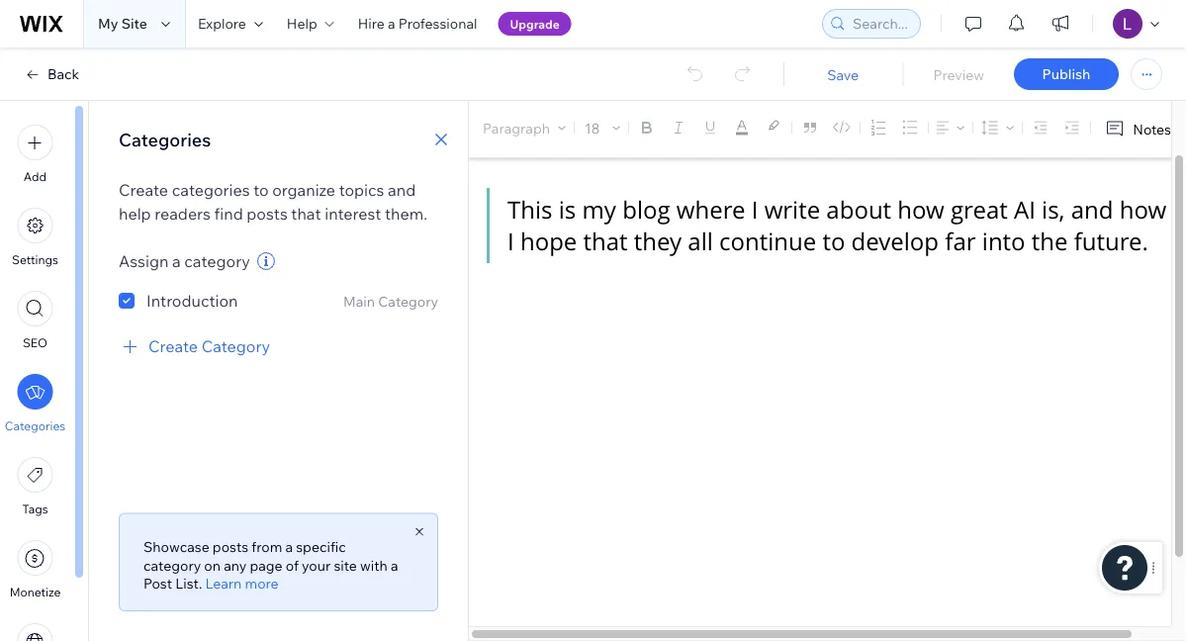Task type: locate. For each thing, give the bounding box(es) containing it.
develop
[[851, 226, 939, 257]]

where
[[676, 194, 745, 226]]

professional
[[398, 15, 477, 32]]

publish button
[[1014, 58, 1119, 90]]

categories up tags button
[[5, 418, 65, 433]]

1 how from the left
[[898, 194, 945, 226]]

1 vertical spatial create
[[148, 336, 198, 356]]

category inside button
[[201, 336, 270, 356]]

more
[[245, 575, 279, 592]]

2 how from the left
[[1120, 194, 1167, 226]]

readers
[[155, 204, 211, 224]]

this is my blog where i write about how great ai is, and how i hope that they all continue to develop far into the future.
[[508, 194, 1173, 257]]

and right is,
[[1071, 194, 1113, 226]]

categories button
[[5, 374, 65, 433]]

learn more
[[205, 575, 279, 592]]

main
[[343, 292, 375, 309]]

1 horizontal spatial to
[[822, 226, 845, 257]]

to left organize
[[253, 180, 269, 200]]

blog
[[622, 194, 670, 226]]

topics
[[339, 180, 384, 200]]

and up them.
[[388, 180, 416, 200]]

category for main category
[[378, 292, 438, 309]]

1 vertical spatial categories
[[5, 418, 65, 433]]

1 vertical spatial that
[[583, 226, 628, 257]]

is
[[559, 194, 576, 226]]

from
[[252, 538, 282, 555]]

that
[[291, 204, 321, 224], [583, 226, 628, 257]]

0 horizontal spatial to
[[253, 180, 269, 200]]

them.
[[385, 204, 427, 224]]

categories
[[119, 128, 211, 150], [5, 418, 65, 433]]

create for create category
[[148, 336, 198, 356]]

1 horizontal spatial category
[[378, 292, 438, 309]]

create up "help"
[[119, 180, 168, 200]]

assign a category
[[119, 251, 250, 271]]

with
[[360, 556, 388, 574]]

and inside create categories to organize topics and help readers find posts that interest them.
[[388, 180, 416, 200]]

and
[[388, 180, 416, 200], [1071, 194, 1113, 226]]

i
[[752, 194, 758, 226], [508, 226, 514, 257]]

posts
[[247, 204, 288, 224], [213, 538, 248, 555]]

posts right find
[[247, 204, 288, 224]]

Add a Catchy Title text field
[[469, 117, 1186, 151]]

that down organize
[[291, 204, 321, 224]]

0 horizontal spatial i
[[508, 226, 514, 257]]

category
[[378, 292, 438, 309], [201, 336, 270, 356]]

create down introduction 'option'
[[148, 336, 198, 356]]

monetize
[[10, 585, 61, 600]]

main category
[[343, 292, 438, 309]]

0 vertical spatial posts
[[247, 204, 288, 224]]

interest
[[325, 204, 381, 224]]

category
[[184, 251, 250, 271], [143, 556, 201, 574]]

1 horizontal spatial that
[[583, 226, 628, 257]]

to
[[253, 180, 269, 200], [822, 226, 845, 257]]

a
[[388, 15, 395, 32], [172, 251, 181, 271], [285, 538, 293, 555], [391, 556, 398, 574]]

posts up any
[[213, 538, 248, 555]]

continue
[[719, 226, 816, 257]]

1 horizontal spatial how
[[1120, 194, 1167, 226]]

1 horizontal spatial and
[[1071, 194, 1113, 226]]

category down introduction
[[201, 336, 270, 356]]

how down notes button
[[1120, 194, 1167, 226]]

introduction
[[146, 291, 238, 311]]

how left far
[[898, 194, 945, 226]]

a right with
[[391, 556, 398, 574]]

create category
[[148, 336, 270, 356]]

create inside button
[[148, 336, 198, 356]]

site
[[121, 15, 147, 32]]

monetize button
[[10, 540, 61, 600]]

help button
[[275, 0, 346, 47]]

create
[[119, 180, 168, 200], [148, 336, 198, 356]]

0 vertical spatial to
[[253, 180, 269, 200]]

0 horizontal spatial that
[[291, 204, 321, 224]]

0 horizontal spatial and
[[388, 180, 416, 200]]

0 vertical spatial categories
[[119, 128, 211, 150]]

far
[[945, 226, 976, 257]]

showcase
[[143, 538, 209, 555]]

upgrade
[[510, 16, 560, 31]]

0 vertical spatial that
[[291, 204, 321, 224]]

great
[[951, 194, 1008, 226]]

ai
[[1014, 194, 1036, 226]]

back
[[47, 65, 79, 83]]

that right is
[[583, 226, 628, 257]]

menu
[[0, 113, 70, 641]]

on
[[204, 556, 221, 574]]

to right write
[[822, 226, 845, 257]]

page
[[250, 556, 283, 574]]

future.
[[1074, 226, 1149, 257]]

category down showcase in the left of the page
[[143, 556, 201, 574]]

0 vertical spatial category
[[378, 292, 438, 309]]

how
[[898, 194, 945, 226], [1120, 194, 1167, 226]]

create inside create categories to organize topics and help readers find posts that interest them.
[[119, 180, 168, 200]]

0 horizontal spatial categories
[[5, 418, 65, 433]]

1 vertical spatial category
[[143, 556, 201, 574]]

1 vertical spatial posts
[[213, 538, 248, 555]]

category right main
[[378, 292, 438, 309]]

1 vertical spatial to
[[822, 226, 845, 257]]

0 vertical spatial create
[[119, 180, 168, 200]]

i left hope
[[508, 226, 514, 257]]

categories up categories
[[119, 128, 211, 150]]

explore
[[198, 15, 246, 32]]

a up of
[[285, 538, 293, 555]]

any
[[224, 556, 247, 574]]

paragraph
[[483, 119, 550, 136]]

1 vertical spatial category
[[201, 336, 270, 356]]

category up introduction
[[184, 251, 250, 271]]

0 horizontal spatial how
[[898, 194, 945, 226]]

0 horizontal spatial category
[[201, 336, 270, 356]]

i left write
[[752, 194, 758, 226]]



Task type: describe. For each thing, give the bounding box(es) containing it.
paragraph button
[[479, 114, 570, 141]]

specific
[[296, 538, 346, 555]]

this
[[508, 194, 553, 226]]

1 horizontal spatial i
[[752, 194, 758, 226]]

assign
[[119, 251, 169, 271]]

is,
[[1042, 194, 1065, 226]]

about
[[826, 194, 891, 226]]

to inside 'this is my blog where i write about how great ai is, and how i hope that they all continue to develop far into the future.'
[[822, 226, 845, 257]]

category for create category
[[201, 336, 270, 356]]

seo
[[23, 335, 48, 350]]

organize
[[272, 180, 335, 200]]

categories
[[172, 180, 250, 200]]

create categories to organize topics and help readers find posts that interest them.
[[119, 180, 427, 224]]

they
[[634, 226, 682, 257]]

category inside showcase posts from a specific category on any page of your site with a post list.
[[143, 556, 201, 574]]

to inside create categories to organize topics and help readers find posts that interest them.
[[253, 180, 269, 200]]

help
[[287, 15, 317, 32]]

0 vertical spatial category
[[184, 251, 250, 271]]

1 horizontal spatial categories
[[119, 128, 211, 150]]

save
[[827, 66, 859, 83]]

help
[[119, 204, 151, 224]]

learn
[[205, 575, 242, 592]]

and inside 'this is my blog where i write about how great ai is, and how i hope that they all continue to develop far into the future.'
[[1071, 194, 1113, 226]]

hire a professional link
[[346, 0, 489, 47]]

tags
[[22, 502, 48, 516]]

hire
[[358, 15, 385, 32]]

tags button
[[17, 457, 53, 516]]

my
[[582, 194, 616, 226]]

create category button
[[119, 334, 270, 358]]

seo button
[[17, 291, 53, 350]]

upgrade button
[[498, 12, 572, 36]]

notes button
[[1097, 116, 1177, 142]]

settings
[[12, 252, 58, 267]]

categories inside menu
[[5, 418, 65, 433]]

back button
[[24, 65, 79, 83]]

into
[[982, 226, 1025, 257]]

that inside create categories to organize topics and help readers find posts that interest them.
[[291, 204, 321, 224]]

create for create categories to organize topics and help readers find posts that interest them.
[[119, 180, 168, 200]]

your
[[302, 556, 331, 574]]

of
[[286, 556, 299, 574]]

learn more link
[[205, 575, 279, 593]]

a right hire
[[388, 15, 395, 32]]

my site
[[98, 15, 147, 32]]

Search... field
[[847, 10, 914, 38]]

write
[[764, 194, 820, 226]]

a right assign
[[172, 251, 181, 271]]

the
[[1032, 226, 1068, 257]]

showcase posts from a specific category on any page of your site with a post list.
[[143, 538, 398, 592]]

menu containing add
[[0, 113, 70, 641]]

publish
[[1042, 65, 1091, 83]]

save button
[[803, 66, 883, 83]]

hope
[[520, 226, 577, 257]]

add
[[24, 169, 47, 184]]

add button
[[17, 125, 53, 184]]

my
[[98, 15, 118, 32]]

site
[[334, 556, 357, 574]]

posts inside create categories to organize topics and help readers find posts that interest them.
[[247, 204, 288, 224]]

Introduction checkbox
[[119, 289, 238, 313]]

hire a professional
[[358, 15, 477, 32]]

find
[[214, 204, 243, 224]]

notes
[[1133, 120, 1171, 138]]

list.
[[175, 575, 202, 592]]

posts inside showcase posts from a specific category on any page of your site with a post list.
[[213, 538, 248, 555]]

all
[[688, 226, 713, 257]]

settings button
[[12, 208, 58, 267]]

that inside 'this is my blog where i write about how great ai is, and how i hope that they all continue to develop far into the future.'
[[583, 226, 628, 257]]

post
[[143, 575, 172, 592]]



Task type: vqa. For each thing, say whether or not it's contained in the screenshot.
Create Category's Create
yes



